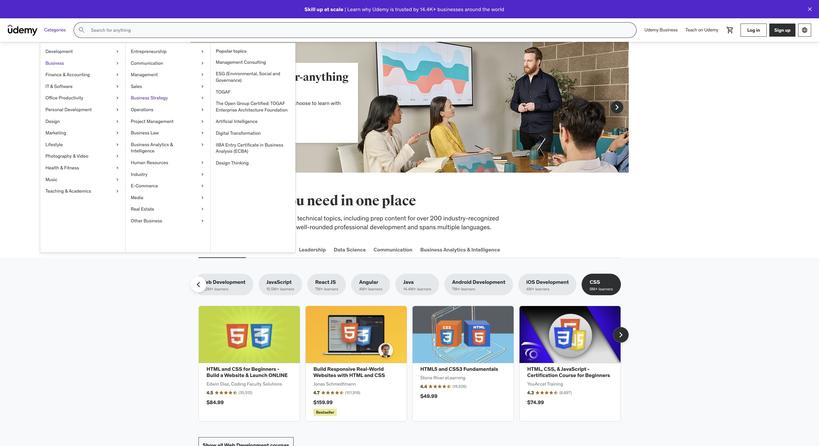 Task type: locate. For each thing, give the bounding box(es) containing it.
1 vertical spatial a
[[220, 372, 223, 379]]

a inside html and css for beginners - build a website & launch online
[[220, 372, 223, 379]]

xsmall image inside the development link
[[115, 48, 120, 55]]

1 horizontal spatial analytics
[[444, 246, 466, 253]]

and inside html and css for beginners - build a website & launch online
[[222, 366, 231, 372]]

launch
[[250, 372, 268, 379]]

place
[[382, 193, 416, 209]]

xsmall image for it & software
[[115, 83, 120, 90]]

0 horizontal spatial in
[[260, 142, 264, 148]]

js
[[331, 279, 336, 285]]

resources
[[147, 160, 168, 166]]

0 vertical spatial business analytics & intelligence
[[131, 142, 173, 154]]

artificial
[[216, 119, 233, 124]]

0 horizontal spatial communication
[[131, 60, 163, 66]]

xsmall image for development
[[115, 48, 120, 55]]

industry
[[131, 171, 148, 177]]

0 vertical spatial why
[[362, 6, 371, 12]]

project management
[[131, 118, 174, 124]]

communication button
[[373, 242, 414, 258]]

0 vertical spatial design
[[45, 118, 60, 124]]

to up supports
[[290, 214, 296, 222]]

content
[[385, 214, 406, 222]]

3 learners from the left
[[324, 287, 338, 292]]

the left world
[[483, 6, 490, 12]]

development inside android development 7m+ learners
[[473, 279, 506, 285]]

enterprise
[[216, 107, 237, 113]]

skills up the workplace
[[243, 193, 279, 209]]

xsmall image for sales
[[200, 83, 205, 90]]

personal development
[[45, 107, 92, 113]]

for
[[408, 214, 416, 222], [243, 366, 250, 372], [578, 372, 584, 379]]

music
[[45, 177, 58, 182]]

html,
[[528, 366, 543, 372]]

& left launch
[[246, 372, 249, 379]]

1 horizontal spatial 7m+
[[453, 287, 460, 292]]

web inside web development 12.2m+ learners
[[201, 279, 212, 285]]

trusted
[[395, 6, 412, 12]]

xsmall image inside "lifestyle" link
[[115, 142, 120, 148]]

certifications
[[258, 246, 291, 253]]

up for sign
[[786, 27, 791, 33]]

intelligence for business analytics & intelligence button
[[472, 246, 500, 253]]

xsmall image inside project management link
[[200, 118, 205, 125]]

rounded
[[310, 223, 333, 231]]

xsmall image for lifestyle
[[115, 142, 120, 148]]

analytics inside business analytics & intelligence link
[[150, 142, 169, 147]]

7m+ for react js
[[315, 287, 323, 292]]

multiple
[[438, 223, 460, 231]]

1 vertical spatial next image
[[616, 330, 626, 340]]

2 vertical spatial management
[[147, 118, 174, 124]]

1 vertical spatial togaf
[[271, 101, 285, 106]]

web inside button
[[200, 246, 211, 253]]

it inside button
[[252, 246, 257, 253]]

data science
[[334, 246, 366, 253]]

0 horizontal spatial css
[[232, 366, 242, 372]]

xsmall image inside personal development link
[[115, 107, 120, 113]]

it for it & software
[[45, 83, 49, 89]]

2 horizontal spatial css
[[590, 279, 601, 285]]

business down business law
[[131, 142, 149, 147]]

1 horizontal spatial build
[[222, 70, 250, 84]]

1 horizontal spatial in
[[341, 193, 354, 209]]

xsmall image for marketing
[[115, 130, 120, 136]]

beginners inside the 'html, css, & javascript - certification course for beginners'
[[586, 372, 610, 379]]

html left world on the bottom of the page
[[349, 372, 363, 379]]

8 learners from the left
[[599, 287, 613, 292]]

css inside html and css for beginners - build a website & launch online
[[232, 366, 242, 372]]

html left website
[[207, 366, 221, 372]]

xsmall image for entrepreneurship
[[200, 48, 205, 55]]

200
[[430, 214, 442, 222]]

business inside business analytics & intelligence
[[131, 142, 149, 147]]

xsmall image for other business
[[200, 218, 205, 224]]

xsmall image inside industry link
[[200, 171, 205, 178]]

1 horizontal spatial intelligence
[[234, 119, 258, 124]]

up for skill
[[317, 6, 323, 12]]

1 - from the left
[[277, 366, 280, 372]]

entrepreneurship
[[131, 48, 167, 54]]

1 4m+ from the left
[[359, 287, 367, 292]]

log in
[[748, 27, 761, 33]]

5 learners from the left
[[417, 287, 432, 292]]

javascript up 15.5m+
[[267, 279, 292, 285]]

0 horizontal spatial analytics
[[150, 142, 169, 147]]

web down certifications,
[[200, 246, 211, 253]]

1 horizontal spatial css
[[375, 372, 385, 379]]

xsmall image for e-commerce
[[200, 183, 205, 189]]

sign up
[[775, 27, 791, 33]]

the up critical
[[220, 193, 241, 209]]

intelligence inside business strategy element
[[234, 119, 258, 124]]

supports
[[270, 223, 295, 231]]

css inside css 9m+ learners
[[590, 279, 601, 285]]

prep
[[371, 214, 384, 222]]

xsmall image inside the 'e-commerce' 'link'
[[200, 183, 205, 189]]

2 horizontal spatial intelligence
[[472, 246, 500, 253]]

strategy
[[151, 95, 168, 101]]

0 horizontal spatial the
[[220, 193, 241, 209]]

in right "certificate" at the left top
[[260, 142, 264, 148]]

1 vertical spatial in
[[260, 142, 264, 148]]

(environmental,
[[226, 71, 258, 77]]

xsmall image inside human resources link
[[200, 160, 205, 166]]

xsmall image
[[115, 48, 120, 55], [200, 72, 205, 78], [115, 83, 120, 90], [200, 83, 205, 90], [115, 95, 120, 101], [200, 107, 205, 113], [200, 118, 205, 125], [115, 130, 120, 136], [115, 142, 120, 148], [200, 142, 205, 148], [115, 153, 120, 160], [200, 160, 205, 166], [115, 165, 120, 171], [200, 171, 205, 178], [115, 188, 120, 195], [200, 195, 205, 201]]

0 vertical spatial carousel element
[[191, 42, 629, 173]]

to inside covering critical workplace skills to technical topics, including prep content for over 200 industry-recognized certifications, our catalog supports well-rounded professional development and spans multiple languages.
[[290, 214, 296, 222]]

udemy business link
[[641, 22, 682, 38]]

web up 12.2m+
[[201, 279, 212, 285]]

xsmall image inside 'business' link
[[115, 60, 120, 66]]

development inside web development 12.2m+ learners
[[213, 279, 246, 285]]

management inside management link
[[131, 72, 158, 78]]

1 horizontal spatial to
[[312, 100, 317, 106]]

css
[[590, 279, 601, 285], [232, 366, 242, 372], [375, 372, 385, 379]]

productivity
[[59, 95, 83, 101]]

xsmall image
[[200, 48, 205, 55], [115, 60, 120, 66], [200, 60, 205, 66], [115, 72, 120, 78], [200, 95, 205, 101], [115, 107, 120, 113], [115, 118, 120, 125], [200, 130, 205, 136], [115, 177, 120, 183], [200, 183, 205, 189], [200, 206, 205, 213], [200, 218, 205, 224]]

0 vertical spatial management
[[216, 59, 243, 65]]

in up including
[[341, 193, 354, 209]]

development down certifications,
[[212, 246, 245, 253]]

iiba
[[216, 142, 224, 148]]

with right learn
[[331, 100, 341, 106]]

it for it certifications
[[252, 246, 257, 253]]

html and css for beginners - build a website & launch online link
[[207, 366, 288, 379]]

togaf inside the open group certified: togaf enterprise architecture foundation
[[271, 101, 285, 106]]

xsmall image inside the media link
[[200, 195, 205, 201]]

html inside html and css for beginners - build a website & launch online
[[207, 366, 221, 372]]

4m+ down "ios"
[[527, 287, 535, 292]]

design down 'personal'
[[45, 118, 60, 124]]

1 horizontal spatial 4m+
[[527, 287, 535, 292]]

design down analysis
[[216, 160, 230, 166]]

0 horizontal spatial to
[[290, 214, 296, 222]]

photography
[[45, 153, 72, 159]]

1 horizontal spatial html
[[349, 372, 363, 379]]

2 horizontal spatial for
[[578, 372, 584, 379]]

previous image
[[193, 280, 204, 290]]

7m+ down react
[[315, 287, 323, 292]]

business inside iiba entry certificate in business analysis (ecba)
[[265, 142, 283, 148]]

xsmall image inside the operations link
[[200, 107, 205, 113]]

with right websites
[[338, 372, 348, 379]]

for left online
[[243, 366, 250, 372]]

business down estate in the left of the page
[[144, 218, 162, 224]]

development for personal development
[[64, 107, 92, 113]]

learners inside css 9m+ learners
[[599, 287, 613, 292]]

marketing link
[[40, 127, 125, 139]]

xsmall image inside "office productivity" link
[[115, 95, 120, 101]]

a
[[247, 124, 250, 130], [220, 372, 223, 379]]

xsmall image inside the business law link
[[200, 130, 205, 136]]

0 horizontal spatial intelligence
[[131, 148, 155, 154]]

4m+ down angular
[[359, 287, 367, 292]]

up right sign
[[786, 27, 791, 33]]

7 learners from the left
[[536, 287, 550, 292]]

development right android
[[473, 279, 506, 285]]

xsmall image inside music link
[[115, 177, 120, 183]]

0 vertical spatial intelligence
[[234, 119, 258, 124]]

business down "spans"
[[421, 246, 443, 253]]

web development 12.2m+ learners
[[201, 279, 246, 292]]

2 horizontal spatial in
[[757, 27, 761, 33]]

1 vertical spatial business analytics & intelligence
[[421, 246, 500, 253]]

management down popular topics
[[216, 59, 243, 65]]

it left certifications
[[252, 246, 257, 253]]

xsmall image for industry
[[200, 171, 205, 178]]

1 horizontal spatial why
[[362, 6, 371, 12]]

0 vertical spatial javascript
[[267, 279, 292, 285]]

1 vertical spatial intelligence
[[131, 148, 155, 154]]

build inside html and css for beginners - build a website & launch online
[[207, 372, 219, 379]]

togaf up see
[[216, 89, 231, 95]]

management for management
[[131, 72, 158, 78]]

15.5m+
[[267, 287, 279, 292]]

xsmall image inside teaching & academics link
[[115, 188, 120, 195]]

human
[[131, 160, 146, 166]]

skills up supports
[[275, 214, 289, 222]]

xsmall image for operations
[[200, 107, 205, 113]]

0 horizontal spatial html
[[207, 366, 221, 372]]

and inside "build responsive real-world websites with html and css"
[[365, 372, 374, 379]]

0 horizontal spatial a
[[220, 372, 223, 379]]

0 horizontal spatial it
[[45, 83, 49, 89]]

development
[[45, 48, 73, 54], [64, 107, 92, 113], [212, 246, 245, 253], [213, 279, 246, 285], [473, 279, 506, 285], [537, 279, 569, 285]]

7m+ inside the "react js 7m+ learners"
[[315, 287, 323, 292]]

catalog
[[248, 223, 269, 231]]

xsmall image inside other business link
[[200, 218, 205, 224]]

course
[[559, 372, 577, 379]]

ios development 4m+ learners
[[527, 279, 569, 292]]

0 horizontal spatial beginners
[[251, 366, 276, 372]]

workplace
[[245, 214, 274, 222]]

& right finance
[[63, 72, 66, 78]]

anything
[[303, 70, 349, 84]]

1 vertical spatial analytics
[[444, 246, 466, 253]]

1 vertical spatial javascript
[[561, 366, 587, 372]]

1 horizontal spatial up
[[786, 27, 791, 33]]

media link
[[126, 192, 210, 204]]

management up the law
[[147, 118, 174, 124]]

1 7m+ from the left
[[315, 287, 323, 292]]

learners inside android development 7m+ learners
[[461, 287, 476, 292]]

why inside build ready-for-anything teams see why leading organizations choose to learn with udemy business.
[[232, 100, 242, 106]]

learners inside "java 14.4m+ learners"
[[417, 287, 432, 292]]

shopping cart with 0 items image
[[727, 26, 735, 34]]

1 vertical spatial carousel element
[[198, 306, 629, 422]]

why for teams
[[232, 100, 242, 106]]

business analytics & intelligence down multiple in the right of the page
[[421, 246, 500, 253]]

4 learners from the left
[[368, 287, 383, 292]]

javascript inside the 'html, css, & javascript - certification course for beginners'
[[561, 366, 587, 372]]

xsmall image inside finance & accounting link
[[115, 72, 120, 78]]

business down "demo"
[[265, 142, 283, 148]]

2 learners from the left
[[280, 287, 294, 292]]

xsmall image for teaching & academics
[[115, 188, 120, 195]]

accounting
[[67, 72, 90, 78]]

communication down 'entrepreneurship'
[[131, 60, 163, 66]]

xsmall image inside business analytics & intelligence link
[[200, 142, 205, 148]]

business analytics & intelligence for business analytics & intelligence link
[[131, 142, 173, 154]]

development up 12.2m+
[[213, 279, 246, 285]]

xsmall image inside business strategy link
[[200, 95, 205, 101]]

xsmall image inside health & fitness link
[[115, 165, 120, 171]]

xsmall image inside sales link
[[200, 83, 205, 90]]

development inside button
[[212, 246, 245, 253]]

1 vertical spatial with
[[338, 372, 348, 379]]

world
[[369, 366, 384, 372]]

1 vertical spatial design
[[216, 160, 230, 166]]

2 vertical spatial intelligence
[[472, 246, 500, 253]]

it up office
[[45, 83, 49, 89]]

build
[[222, 70, 250, 84], [314, 366, 326, 372], [207, 372, 219, 379]]

1 vertical spatial web
[[201, 279, 212, 285]]

for left the over
[[408, 214, 416, 222]]

choose
[[294, 100, 311, 106]]

xsmall image inside management link
[[200, 72, 205, 78]]

1 horizontal spatial beginners
[[586, 372, 610, 379]]

xsmall image for management
[[200, 72, 205, 78]]

analytics down the law
[[150, 142, 169, 147]]

6 learners from the left
[[461, 287, 476, 292]]

xsmall image inside "it & software" link
[[115, 83, 120, 90]]

2 4m+ from the left
[[527, 287, 535, 292]]

real estate link
[[126, 204, 210, 215]]

iiba entry certificate in business analysis (ecba)
[[216, 142, 283, 154]]

carousel element
[[191, 42, 629, 173], [198, 306, 629, 422]]

javascript right css,
[[561, 366, 587, 372]]

leadership button
[[298, 242, 327, 258]]

0 horizontal spatial 4m+
[[359, 287, 367, 292]]

0 horizontal spatial business analytics & intelligence
[[131, 142, 173, 154]]

communication inside button
[[374, 246, 413, 253]]

css right real-
[[375, 372, 385, 379]]

up left at
[[317, 6, 323, 12]]

photography & video link
[[40, 151, 125, 162]]

4m+ inside ios development 4m+ learners
[[527, 287, 535, 292]]

1 learners from the left
[[214, 287, 229, 292]]

analytics for business analytics & intelligence link
[[150, 142, 169, 147]]

& left video
[[73, 153, 76, 159]]

communication down development
[[374, 246, 413, 253]]

0 horizontal spatial for
[[243, 366, 250, 372]]

office
[[45, 95, 58, 101]]

one
[[356, 193, 380, 209]]

management inside project management link
[[147, 118, 174, 124]]

in inside the log in link
[[757, 27, 761, 33]]

websites
[[314, 372, 336, 379]]

1 vertical spatial skills
[[275, 214, 289, 222]]

xsmall image inside communication link
[[200, 60, 205, 66]]

14.4m+
[[404, 287, 416, 292]]

- inside html and css for beginners - build a website & launch online
[[277, 366, 280, 372]]

css up the 9m+
[[590, 279, 601, 285]]

togaf inside 'link'
[[216, 89, 231, 95]]

1 horizontal spatial -
[[588, 366, 590, 372]]

close image
[[807, 6, 814, 12]]

design
[[45, 118, 60, 124], [216, 160, 230, 166]]

build inside build ready-for-anything teams see why leading organizations choose to learn with udemy business.
[[222, 70, 250, 84]]

1 vertical spatial management
[[131, 72, 158, 78]]

build for websites
[[314, 366, 326, 372]]

1 vertical spatial it
[[252, 246, 257, 253]]

business down project at left
[[131, 130, 149, 136]]

0 vertical spatial the
[[483, 6, 490, 12]]

to left learn
[[312, 100, 317, 106]]

video
[[77, 153, 88, 159]]

why right see
[[232, 100, 242, 106]]

analytics down multiple in the right of the page
[[444, 246, 466, 253]]

7m+ inside android development 7m+ learners
[[453, 287, 460, 292]]

intelligence inside button
[[472, 246, 500, 253]]

artificial intelligence
[[216, 119, 258, 124]]

togaf up foundation
[[271, 101, 285, 106]]

xsmall image inside marketing link
[[115, 130, 120, 136]]

learners inside javascript 15.5m+ learners
[[280, 287, 294, 292]]

1 horizontal spatial togaf
[[271, 101, 285, 106]]

0 vertical spatial communication
[[131, 60, 163, 66]]

0 horizontal spatial togaf
[[216, 89, 231, 95]]

development down "office productivity" link on the top left of page
[[64, 107, 92, 113]]

1 vertical spatial communication
[[374, 246, 413, 253]]

it certifications button
[[251, 242, 293, 258]]

xsmall image inside real estate link
[[200, 206, 205, 213]]

0 horizontal spatial -
[[277, 366, 280, 372]]

1 vertical spatial why
[[232, 100, 242, 106]]

communication for communication link
[[131, 60, 163, 66]]

- right launch
[[277, 366, 280, 372]]

1 horizontal spatial communication
[[374, 246, 413, 253]]

0 horizontal spatial build
[[207, 372, 219, 379]]

0 horizontal spatial up
[[317, 6, 323, 12]]

1 vertical spatial to
[[290, 214, 296, 222]]

up
[[317, 6, 323, 12], [786, 27, 791, 33]]

- right course
[[588, 366, 590, 372]]

0 vertical spatial to
[[312, 100, 317, 106]]

udemy inside 'teach on udemy' link
[[705, 27, 719, 33]]

Search for anything text field
[[90, 25, 629, 36]]

business strategy element
[[210, 43, 295, 253]]

learners inside the "react js 7m+ learners"
[[324, 287, 338, 292]]

& down languages.
[[467, 246, 471, 253]]

& right health
[[60, 165, 63, 171]]

7m+ down android
[[453, 287, 460, 292]]

to
[[312, 100, 317, 106], [290, 214, 296, 222]]

for right course
[[578, 372, 584, 379]]

1 horizontal spatial for
[[408, 214, 416, 222]]

xsmall image inside design link
[[115, 118, 120, 125]]

science
[[347, 246, 366, 253]]

1 horizontal spatial it
[[252, 246, 257, 253]]

7m+
[[315, 287, 323, 292], [453, 287, 460, 292]]

1 horizontal spatial javascript
[[561, 366, 587, 372]]

0 vertical spatial analytics
[[150, 142, 169, 147]]

xsmall image for music
[[115, 177, 120, 183]]

0 vertical spatial in
[[757, 27, 761, 33]]

all the skills you need in one place
[[198, 193, 416, 209]]

business left teach
[[660, 27, 678, 33]]

build inside "build responsive real-world websites with html and css"
[[314, 366, 326, 372]]

1 vertical spatial up
[[786, 27, 791, 33]]

7m+ for android development
[[453, 287, 460, 292]]

xsmall image for business analytics & intelligence
[[200, 142, 205, 148]]

beginners right course
[[586, 372, 610, 379]]

request a demo
[[226, 124, 265, 130]]

management up the sales on the top left of the page
[[131, 72, 158, 78]]

0 vertical spatial it
[[45, 83, 49, 89]]

0 vertical spatial up
[[317, 6, 323, 12]]

0 vertical spatial web
[[200, 246, 211, 253]]

1 horizontal spatial a
[[247, 124, 250, 130]]

0 horizontal spatial design
[[45, 118, 60, 124]]

development inside ios development 4m+ learners
[[537, 279, 569, 285]]

- inside the 'html, css, & javascript - certification course for beginners'
[[588, 366, 590, 372]]

analytics inside business analytics & intelligence button
[[444, 246, 466, 253]]

0 horizontal spatial why
[[232, 100, 242, 106]]

& right css,
[[557, 366, 561, 372]]

xsmall image for media
[[200, 195, 205, 201]]

business analytics & intelligence up 'human resources'
[[131, 142, 173, 154]]

in right log
[[757, 27, 761, 33]]

0 horizontal spatial javascript
[[267, 279, 292, 285]]

why for |
[[362, 6, 371, 12]]

need
[[307, 193, 339, 209]]

fundamentals
[[464, 366, 499, 372]]

xsmall image inside the photography & video 'link'
[[115, 153, 120, 160]]

design inside business strategy element
[[216, 160, 230, 166]]

2 - from the left
[[588, 366, 590, 372]]

xsmall image for office productivity
[[115, 95, 120, 101]]

0 vertical spatial with
[[331, 100, 341, 106]]

management consulting link
[[211, 57, 295, 68]]

xsmall image inside entrepreneurship link
[[200, 48, 205, 55]]

2 horizontal spatial build
[[314, 366, 326, 372]]

2 7m+ from the left
[[453, 287, 460, 292]]

css left launch
[[232, 366, 242, 372]]

development right "ios"
[[537, 279, 569, 285]]

business analytics & intelligence inside button
[[421, 246, 500, 253]]

0 vertical spatial togaf
[[216, 89, 231, 95]]

next image
[[612, 102, 623, 113], [616, 330, 626, 340]]

businesses
[[438, 6, 464, 12]]

beginners right website
[[251, 366, 276, 372]]

1 horizontal spatial business analytics & intelligence
[[421, 246, 500, 253]]

why right learn
[[362, 6, 371, 12]]

angular
[[359, 279, 379, 285]]

development for android development 7m+ learners
[[473, 279, 506, 285]]

1 horizontal spatial design
[[216, 160, 230, 166]]

digital transformation
[[216, 130, 261, 136]]

management inside management consulting link
[[216, 59, 243, 65]]

0 horizontal spatial 7m+
[[315, 287, 323, 292]]

digital transformation link
[[211, 128, 295, 139]]



Task type: vqa. For each thing, say whether or not it's contained in the screenshot.
Intelligence to the left
yes



Task type: describe. For each thing, give the bounding box(es) containing it.
9m+
[[590, 287, 598, 292]]

the open group certified: togaf enterprise architecture foundation link
[[211, 98, 295, 116]]

esg (environmental, social and governance)
[[216, 71, 280, 83]]

by
[[414, 6, 419, 12]]

e-
[[131, 183, 136, 189]]

build for teams
[[222, 70, 250, 84]]

& up office
[[50, 83, 53, 89]]

development for web development
[[212, 246, 245, 253]]

scale
[[331, 6, 344, 12]]

0 vertical spatial a
[[247, 124, 250, 130]]

learn
[[348, 6, 361, 12]]

architecture
[[238, 107, 264, 113]]

personal
[[45, 107, 63, 113]]

web for web development
[[200, 246, 211, 253]]

xsmall image for finance & accounting
[[115, 72, 120, 78]]

design thinking link
[[211, 157, 295, 169]]

choose a language image
[[802, 27, 809, 33]]

development for web development 12.2m+ learners
[[213, 279, 246, 285]]

udemy image
[[8, 25, 38, 36]]

certification
[[528, 372, 558, 379]]

skill up at scale | learn why udemy is trusted by 14.4k+ businesses around the world
[[305, 6, 505, 12]]

with inside build ready-for-anything teams see why leading organizations choose to learn with udemy business.
[[331, 100, 341, 106]]

data science button
[[333, 242, 367, 258]]

development link
[[40, 46, 125, 57]]

udemy inside build ready-for-anything teams see why leading organizations choose to learn with udemy business.
[[222, 107, 239, 114]]

togaf link
[[211, 86, 295, 98]]

over
[[417, 214, 429, 222]]

project
[[131, 118, 146, 124]]

javascript inside javascript 15.5m+ learners
[[267, 279, 292, 285]]

skills inside covering critical workplace skills to technical topics, including prep content for over 200 industry-recognized certifications, our catalog supports well-rounded professional development and spans multiple languages.
[[275, 214, 289, 222]]

& inside the 'html, css, & javascript - certification course for beginners'
[[557, 366, 561, 372]]

and inside 'esg (environmental, social and governance)'
[[273, 71, 280, 77]]

xsmall image for business law
[[200, 130, 205, 136]]

social
[[259, 71, 272, 77]]

business analytics & intelligence for business analytics & intelligence button
[[421, 246, 500, 253]]

carousel element containing build ready-for-anything teams
[[191, 42, 629, 173]]

critical
[[225, 214, 243, 222]]

with inside "build responsive real-world websites with html and css"
[[338, 372, 348, 379]]

beginners inside html and css for beginners - build a website & launch online
[[251, 366, 276, 372]]

fitness
[[64, 165, 79, 171]]

project management link
[[126, 116, 210, 127]]

analysis
[[216, 148, 233, 154]]

business law
[[131, 130, 159, 136]]

& inside 'link'
[[73, 153, 76, 159]]

business.
[[240, 107, 262, 114]]

it & software
[[45, 83, 73, 89]]

teaching
[[45, 188, 64, 194]]

certifications,
[[198, 223, 236, 231]]

foundation
[[265, 107, 288, 113]]

react
[[315, 279, 330, 285]]

governance)
[[216, 77, 242, 83]]

2 vertical spatial in
[[341, 193, 354, 209]]

xsmall image for real estate
[[200, 206, 205, 213]]

data
[[334, 246, 345, 253]]

on
[[699, 27, 704, 33]]

commerce
[[136, 183, 158, 189]]

development down "categories" 'dropdown button'
[[45, 48, 73, 54]]

thinking
[[231, 160, 249, 166]]

in inside iiba entry certificate in business analysis (ecba)
[[260, 142, 264, 148]]

sales
[[131, 83, 142, 89]]

carousel element containing html and css for beginners - build a website & launch online
[[198, 306, 629, 422]]

submit search image
[[78, 26, 86, 34]]

0 vertical spatial skills
[[243, 193, 279, 209]]

4m+ inside angular 4m+ learners
[[359, 287, 367, 292]]

learners inside ios development 4m+ learners
[[536, 287, 550, 292]]

xsmall image for photography & video
[[115, 153, 120, 160]]

design for design
[[45, 118, 60, 124]]

design link
[[40, 116, 125, 127]]

log in link
[[741, 24, 767, 37]]

operations link
[[126, 104, 210, 116]]

to inside build ready-for-anything teams see why leading organizations choose to learn with udemy business.
[[312, 100, 317, 106]]

e-commerce
[[131, 183, 158, 189]]

for inside the 'html, css, & javascript - certification course for beginners'
[[578, 372, 584, 379]]

html inside "build responsive real-world websites with html and css"
[[349, 372, 363, 379]]

real
[[131, 206, 140, 212]]

for-
[[285, 70, 303, 84]]

categories
[[44, 27, 66, 33]]

android development 7m+ learners
[[453, 279, 506, 292]]

react js 7m+ learners
[[315, 279, 338, 292]]

intelligence for business analytics & intelligence link
[[131, 148, 155, 154]]

xsmall image for personal development
[[115, 107, 120, 113]]

css inside "build responsive real-world websites with html and css"
[[375, 372, 385, 379]]

business inside button
[[421, 246, 443, 253]]

personal development link
[[40, 104, 125, 116]]

communication for communication button
[[374, 246, 413, 253]]

it & software link
[[40, 81, 125, 92]]

music link
[[40, 174, 125, 186]]

xsmall image for communication
[[200, 60, 205, 66]]

request a demo link
[[222, 119, 269, 135]]

for inside html and css for beginners - build a website & launch online
[[243, 366, 250, 372]]

health & fitness link
[[40, 162, 125, 174]]

xsmall image for health & fitness
[[115, 165, 120, 171]]

topics
[[233, 48, 247, 54]]

at
[[324, 6, 329, 12]]

management for management consulting
[[216, 59, 243, 65]]

law
[[151, 130, 159, 136]]

& down the business law link
[[170, 142, 173, 147]]

learners inside web development 12.2m+ learners
[[214, 287, 229, 292]]

for inside covering critical workplace skills to technical topics, including prep content for over 200 industry-recognized certifications, our catalog supports well-rounded professional development and spans multiple languages.
[[408, 214, 416, 222]]

xsmall image for business
[[115, 60, 120, 66]]

html5 and css3 fundamentals
[[421, 366, 499, 372]]

finance & accounting link
[[40, 69, 125, 81]]

xsmall image for project management
[[200, 118, 205, 125]]

technical
[[297, 214, 323, 222]]

digital
[[216, 130, 229, 136]]

web development button
[[198, 242, 246, 258]]

xsmall image for human resources
[[200, 160, 205, 166]]

topic filters element
[[191, 274, 621, 296]]

previous image
[[197, 102, 208, 113]]

the
[[216, 101, 224, 106]]

and inside covering critical workplace skills to technical topics, including prep content for over 200 industry-recognized certifications, our catalog supports well-rounded professional development and spans multiple languages.
[[408, 223, 418, 231]]

1 horizontal spatial the
[[483, 6, 490, 12]]

development
[[370, 223, 406, 231]]

marketing
[[45, 130, 66, 136]]

html5
[[421, 366, 438, 372]]

group
[[237, 101, 250, 106]]

health
[[45, 165, 59, 171]]

iiba entry certificate in business analysis (ecba) link
[[211, 139, 295, 157]]

analytics for business analytics & intelligence button
[[444, 246, 466, 253]]

including
[[344, 214, 369, 222]]

categories button
[[40, 22, 70, 38]]

& right teaching
[[65, 188, 68, 194]]

lifestyle link
[[40, 139, 125, 151]]

operations
[[131, 107, 154, 113]]

xsmall image for design
[[115, 118, 120, 125]]

1 vertical spatial the
[[220, 193, 241, 209]]

12.2m+
[[201, 287, 214, 292]]

0 vertical spatial next image
[[612, 102, 623, 113]]

you
[[281, 193, 305, 209]]

world
[[492, 6, 505, 12]]

esg
[[216, 71, 225, 77]]

web for web development 12.2m+ learners
[[201, 279, 212, 285]]

learners inside angular 4m+ learners
[[368, 287, 383, 292]]

business analytics & intelligence button
[[419, 242, 502, 258]]

business link
[[40, 57, 125, 69]]

14.4k+
[[420, 6, 437, 12]]

& inside html and css for beginners - build a website & launch online
[[246, 372, 249, 379]]

the open group certified: togaf enterprise architecture foundation
[[216, 101, 288, 113]]

skill
[[305, 6, 316, 12]]

business up operations
[[131, 95, 149, 101]]

health & fitness
[[45, 165, 79, 171]]

teaching & academics
[[45, 188, 91, 194]]

html, css, & javascript - certification course for beginners
[[528, 366, 610, 379]]

design for design thinking
[[216, 160, 230, 166]]

real-
[[357, 366, 369, 372]]

xsmall image for business strategy
[[200, 95, 205, 101]]

consulting
[[244, 59, 266, 65]]

sales link
[[126, 81, 210, 92]]

business up finance
[[45, 60, 64, 66]]

recognized
[[469, 214, 499, 222]]

human resources
[[131, 160, 168, 166]]

transformation
[[230, 130, 261, 136]]

& inside button
[[467, 246, 471, 253]]

entry
[[225, 142, 236, 148]]

development for ios development 4m+ learners
[[537, 279, 569, 285]]



